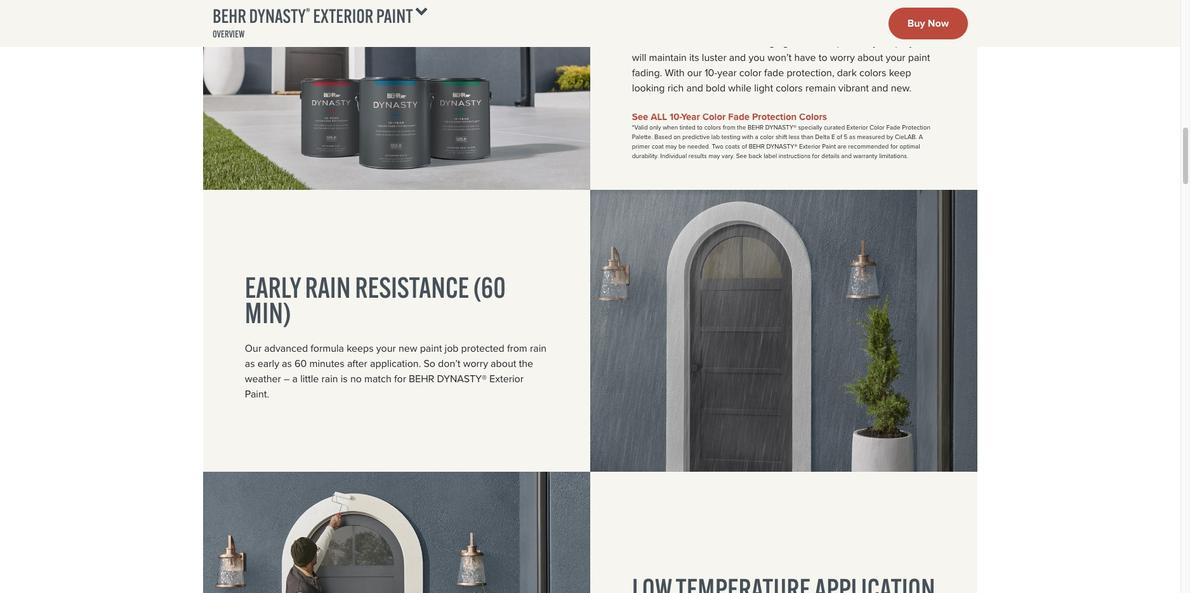 Task type: describe. For each thing, give the bounding box(es) containing it.
(60
[[474, 269, 506, 306]]

weather inside 'behr dynasty® exterior paint tackles weather head on, which means that even under challenging uv sun-exposure, your project will maintain its luster and you won't have to worry about your paint fading. with our 10-year color fade protection, dark colors keep looking rich and bold while light colors remain vibrant and new.'
[[809, 20, 845, 34]]

1 horizontal spatial colors
[[776, 81, 803, 95]]

our
[[688, 65, 703, 80]]

while
[[729, 81, 752, 95]]

tinted
[[680, 122, 696, 132]]

are
[[838, 142, 847, 151]]

paint inside our advanced formula keeps your new paint job protected from rain as early as 60 minutes after application. so don't worry about the weather – a little rain is no match for behr dynasty® exterior paint.
[[420, 341, 442, 356]]

fading.
[[633, 65, 663, 80]]

on
[[674, 132, 681, 142]]

5
[[844, 132, 848, 142]]

coats
[[726, 142, 741, 151]]

exterior inside our advanced formula keeps your new paint job protected from rain as early as 60 minutes after application. so don't worry about the weather – a little rain is no match for behr dynasty® exterior paint.
[[490, 372, 524, 386]]

dynasty
[[249, 4, 306, 28]]

rain
[[305, 269, 351, 306]]

colors
[[800, 110, 828, 124]]

0 vertical spatial your
[[873, 35, 893, 49]]

0 horizontal spatial protection
[[753, 110, 797, 124]]

0 horizontal spatial may
[[666, 142, 677, 151]]

year
[[682, 110, 701, 124]]

from inside our advanced formula keeps your new paint job protected from rain as early as 60 minutes after application. so don't worry about the weather – a little rain is no match for behr dynasty® exterior paint.
[[507, 341, 528, 356]]

that
[[665, 35, 682, 49]]

challenging
[[738, 35, 789, 49]]

the inside our advanced formula keeps your new paint job protected from rain as early as 60 minutes after application. so don't worry about the weather – a little rain is no match for behr dynasty® exterior paint.
[[519, 356, 534, 371]]

60
[[295, 356, 307, 371]]

cielab.
[[896, 132, 918, 142]]

buy
[[908, 16, 926, 30]]

sun-
[[808, 35, 827, 49]]

head
[[848, 20, 870, 34]]

see all 10-year color fade protection colors link
[[633, 110, 936, 124]]

low temperature application image
[[203, 472, 591, 593]]

under
[[709, 35, 735, 49]]

label
[[764, 151, 778, 161]]

paint.
[[245, 387, 269, 401]]

dark
[[838, 65, 857, 80]]

coat
[[652, 142, 664, 151]]

after
[[347, 356, 368, 371]]

on,
[[873, 20, 886, 34]]

no
[[351, 372, 362, 386]]

warranty
[[854, 151, 878, 161]]

job
[[445, 341, 459, 356]]

to inside see all 10-year color fade protection colors *valid only when tinted to colors from the behr dynasty® specially curated exterior color fade protection palette. based on predictive lab testing with a color shift less than delta e of 5 as measured by cielab. a primer coat may be needed. two coats of behr dynasty® exterior paint are recommended for optimal durability. individual results may vary. see back label instructions for details and warranty limitations.
[[698, 122, 703, 132]]

behr inside 'behr dynasty® exterior paint tackles weather head on, which means that even under challenging uv sun-exposure, your project will maintain its luster and you won't have to worry about your paint fading. with our 10-year color fade protection, dark colors keep looking rich and bold while light colors remain vibrant and new.'
[[633, 20, 658, 34]]

behr dynasty® exterior paint tackles weather head on, which means that even under challenging uv sun-exposure, your project will maintain its luster and you won't have to worry about your paint fading. with our 10-year color fade protection, dark colors keep looking rich and bold while light colors remain vibrant and new.
[[633, 20, 931, 95]]

exterior down specially
[[800, 142, 821, 151]]

you
[[749, 50, 766, 65]]

early rain resistance (60 min)
[[245, 269, 506, 331]]

a inside see all 10-year color fade protection colors *valid only when tinted to colors from the behr dynasty® specially curated exterior color fade protection palette. based on predictive lab testing with a color shift less than delta e of 5 as measured by cielab. a primer coat may be needed. two coats of behr dynasty® exterior paint are recommended for optimal durability. individual results may vary. see back label instructions for details and warranty limitations.
[[756, 132, 759, 142]]

paint inside 'behr dynasty® exterior paint tackles weather head on, which means that even under challenging uv sun-exposure, your project will maintain its luster and you won't have to worry about your paint fading. with our 10-year color fade protection, dark colors keep looking rich and bold while light colors remain vibrant and new.'
[[750, 20, 772, 34]]

formula
[[311, 341, 344, 356]]

color inside see all 10-year color fade protection colors *valid only when tinted to colors from the behr dynasty® specially curated exterior color fade protection palette. based on predictive lab testing with a color shift less than delta e of 5 as measured by cielab. a primer coat may be needed. two coats of behr dynasty® exterior paint are recommended for optimal durability. individual results may vary. see back label instructions for details and warranty limitations.
[[761, 132, 775, 142]]

new
[[399, 341, 418, 356]]

be
[[679, 142, 686, 151]]

little
[[301, 372, 319, 386]]

early
[[258, 356, 279, 371]]

0 horizontal spatial fade
[[729, 110, 750, 124]]

colors inside see all 10-year color fade protection colors *valid only when tinted to colors from the behr dynasty® specially curated exterior color fade protection palette. based on predictive lab testing with a color shift less than delta e of 5 as measured by cielab. a primer coat may be needed. two coats of behr dynasty® exterior paint are recommended for optimal durability. individual results may vary. see back label instructions for details and warranty limitations.
[[705, 122, 722, 132]]

buy now link
[[889, 7, 969, 39]]

0 horizontal spatial rain
[[322, 372, 338, 386]]

®
[[306, 5, 310, 20]]

0 horizontal spatial paint
[[376, 4, 413, 28]]

shift
[[776, 132, 788, 142]]

1 horizontal spatial see
[[737, 151, 748, 161]]

will
[[633, 50, 647, 65]]

protection,
[[787, 65, 835, 80]]

1 horizontal spatial color
[[870, 122, 885, 132]]

exposure,
[[827, 35, 871, 49]]

1 horizontal spatial fade
[[887, 122, 901, 132]]

won't
[[768, 50, 792, 65]]

2 horizontal spatial colors
[[860, 65, 887, 80]]

instructions
[[779, 151, 811, 161]]

our advanced formula keeps your new paint job protected from rain as early as 60 minutes after application. so don't worry about the weather – a little rain is no match for behr dynasty® exterior paint.
[[245, 341, 547, 401]]

behr dynasty ® exterior paint
[[213, 4, 413, 28]]

based
[[655, 132, 672, 142]]

and down our
[[687, 81, 704, 95]]

0 vertical spatial rain
[[530, 341, 547, 356]]

light
[[755, 81, 774, 95]]

measured
[[858, 132, 886, 142]]

behr right testing
[[748, 122, 764, 132]]

testing
[[722, 132, 741, 142]]

0 horizontal spatial color
[[703, 110, 726, 124]]

even
[[684, 35, 706, 49]]

10- inside 'behr dynasty® exterior paint tackles weather head on, which means that even under challenging uv sun-exposure, your project will maintain its luster and you won't have to worry about your paint fading. with our 10-year color fade protection, dark colors keep looking rich and bold while light colors remain vibrant and new.'
[[705, 65, 718, 80]]

e
[[832, 132, 836, 142]]

and up year
[[730, 50, 747, 65]]

1 horizontal spatial for
[[813, 151, 820, 161]]

tackles
[[775, 20, 806, 34]]

palette.
[[633, 132, 653, 142]]

exterior right ®
[[313, 4, 374, 28]]

behr left dynasty
[[213, 4, 246, 28]]

early rain resistance (60 min) image
[[591, 190, 978, 472]]

rich
[[668, 81, 684, 95]]

so
[[424, 356, 436, 371]]

have
[[795, 50, 817, 65]]

looking
[[633, 81, 665, 95]]

project
[[896, 35, 927, 49]]

with
[[665, 65, 685, 80]]

–
[[284, 372, 290, 386]]

0 horizontal spatial as
[[245, 356, 255, 371]]

when
[[663, 122, 679, 132]]

1 vertical spatial your
[[886, 50, 906, 65]]

now
[[929, 16, 950, 30]]

for inside our advanced formula keeps your new paint job protected from rain as early as 60 minutes after application. so don't worry about the weather – a little rain is no match for behr dynasty® exterior paint.
[[394, 372, 406, 386]]

1 horizontal spatial as
[[282, 356, 292, 371]]

lab
[[712, 132, 720, 142]]

paint inside 'behr dynasty® exterior paint tackles weather head on, which means that even under challenging uv sun-exposure, your project will maintain its luster and you won't have to worry about your paint fading. with our 10-year color fade protection, dark colors keep looking rich and bold while light colors remain vibrant and new.'
[[909, 50, 931, 65]]



Task type: locate. For each thing, give the bounding box(es) containing it.
exterior up recommended
[[847, 122, 869, 132]]

rain right protected
[[530, 341, 547, 356]]

of right 'e'
[[837, 132, 843, 142]]

limitations.
[[880, 151, 909, 161]]

fade right 'measured'
[[887, 122, 901, 132]]

1 horizontal spatial rain
[[530, 341, 547, 356]]

see all 10-year color fade protection colors *valid only when tinted to colors from the behr dynasty® specially curated exterior color fade protection palette. based on predictive lab testing with a color shift less than delta e of 5 as measured by cielab. a primer coat may be needed. two coats of behr dynasty® exterior paint are recommended for optimal durability. individual results may vary. see back label instructions for details and warranty limitations.
[[633, 110, 931, 161]]

*valid
[[633, 122, 648, 132]]

vibrant
[[839, 81, 870, 95]]

1 horizontal spatial the
[[738, 122, 747, 132]]

2 horizontal spatial for
[[891, 142, 899, 151]]

color left by
[[870, 122, 885, 132]]

paint up 'so'
[[420, 341, 442, 356]]

our
[[245, 341, 262, 356]]

buy now
[[908, 16, 950, 30]]

behr down 'so'
[[409, 372, 435, 386]]

from inside see all 10-year color fade protection colors *valid only when tinted to colors from the behr dynasty® specially curated exterior color fade protection palette. based on predictive lab testing with a color shift less than delta e of 5 as measured by cielab. a primer coat may be needed. two coats of behr dynasty® exterior paint are recommended for optimal durability. individual results may vary. see back label instructions for details and warranty limitations.
[[723, 122, 736, 132]]

may left be
[[666, 142, 677, 151]]

exterior down protected
[[490, 372, 524, 386]]

from
[[723, 122, 736, 132], [507, 341, 528, 356]]

to inside 'behr dynasty® exterior paint tackles weather head on, which means that even under challenging uv sun-exposure, your project will maintain its luster and you won't have to worry about your paint fading. with our 10-year color fade protection, dark colors keep looking rich and bold while light colors remain vibrant and new.'
[[819, 50, 828, 65]]

your inside our advanced formula keeps your new paint job protected from rain as early as 60 minutes after application. so don't worry about the weather – a little rain is no match for behr dynasty® exterior paint.
[[377, 341, 396, 356]]

may
[[666, 142, 677, 151], [709, 151, 721, 161]]

specially
[[799, 122, 823, 132]]

is
[[341, 372, 348, 386]]

for left details
[[813, 151, 820, 161]]

paint
[[909, 50, 931, 65], [420, 341, 442, 356]]

protected
[[462, 341, 505, 356]]

results
[[689, 151, 707, 161]]

0 horizontal spatial paint
[[420, 341, 442, 356]]

early
[[245, 269, 301, 306]]

2 vertical spatial your
[[377, 341, 396, 356]]

fade
[[729, 110, 750, 124], [887, 122, 901, 132]]

than
[[802, 132, 814, 142]]

dynasty®
[[661, 20, 711, 34], [766, 122, 797, 132], [767, 142, 798, 151], [437, 372, 487, 386]]

worry down protected
[[463, 356, 488, 371]]

1 horizontal spatial about
[[858, 50, 884, 65]]

1 vertical spatial to
[[698, 122, 703, 132]]

0 horizontal spatial a
[[293, 372, 298, 386]]

curated
[[824, 122, 846, 132]]

10-
[[705, 65, 718, 80], [670, 110, 682, 124]]

protection up shift at the top
[[753, 110, 797, 124]]

as right 5
[[850, 132, 856, 142]]

paint inside see all 10-year color fade protection colors *valid only when tinted to colors from the behr dynasty® specially curated exterior color fade protection palette. based on predictive lab testing with a color shift less than delta e of 5 as measured by cielab. a primer coat may be needed. two coats of behr dynasty® exterior paint are recommended for optimal durability. individual results may vary. see back label instructions for details and warranty limitations.
[[823, 142, 837, 151]]

1 vertical spatial from
[[507, 341, 528, 356]]

with
[[743, 132, 754, 142]]

1 vertical spatial 10-
[[670, 110, 682, 124]]

color up lab
[[703, 110, 726, 124]]

1 horizontal spatial worry
[[831, 50, 856, 65]]

durability.
[[633, 151, 659, 161]]

back
[[749, 151, 763, 161]]

a right "with"
[[756, 132, 759, 142]]

as down our
[[245, 356, 255, 371]]

for left optimal
[[891, 142, 899, 151]]

protection
[[753, 110, 797, 124], [903, 122, 931, 132]]

1 vertical spatial color
[[761, 132, 775, 142]]

about down "exposure,"
[[858, 50, 884, 65]]

minutes
[[310, 356, 345, 371]]

0 horizontal spatial to
[[698, 122, 703, 132]]

about
[[858, 50, 884, 65], [491, 356, 517, 371]]

worry inside 'behr dynasty® exterior paint tackles weather head on, which means that even under challenging uv sun-exposure, your project will maintain its luster and you won't have to worry about your paint fading. with our 10-year color fade protection, dark colors keep looking rich and bold while light colors remain vibrant and new.'
[[831, 50, 856, 65]]

maintain
[[649, 50, 687, 65]]

your up the application.
[[377, 341, 396, 356]]

paint down project
[[909, 50, 931, 65]]

and left new. at the right top of page
[[872, 81, 889, 95]]

0 horizontal spatial about
[[491, 356, 517, 371]]

0 vertical spatial colors
[[860, 65, 887, 80]]

primer
[[633, 142, 651, 151]]

your down the on,
[[873, 35, 893, 49]]

a
[[756, 132, 759, 142], [293, 372, 298, 386]]

a right –
[[293, 372, 298, 386]]

exterior inside 'behr dynasty® exterior paint tackles weather head on, which means that even under challenging uv sun-exposure, your project will maintain its luster and you won't have to worry about your paint fading. with our 10-year color fade protection, dark colors keep looking rich and bold while light colors remain vibrant and new.'
[[713, 20, 747, 34]]

10- right all
[[670, 110, 682, 124]]

the inside see all 10-year color fade protection colors *valid only when tinted to colors from the behr dynasty® specially curated exterior color fade protection palette. based on predictive lab testing with a color shift less than delta e of 5 as measured by cielab. a primer coat may be needed. two coats of behr dynasty® exterior paint are recommended for optimal durability. individual results may vary. see back label instructions for details and warranty limitations.
[[738, 122, 747, 132]]

2 horizontal spatial as
[[850, 132, 856, 142]]

exterior
[[313, 4, 374, 28], [713, 20, 747, 34], [847, 122, 869, 132], [800, 142, 821, 151], [490, 372, 524, 386]]

exterior up under
[[713, 20, 747, 34]]

weather down early
[[245, 372, 281, 386]]

0 horizontal spatial weather
[[245, 372, 281, 386]]

0 vertical spatial 10-
[[705, 65, 718, 80]]

fade
[[765, 65, 785, 80]]

color down you
[[740, 65, 762, 80]]

see right vary.
[[737, 151, 748, 161]]

for down the application.
[[394, 372, 406, 386]]

1 horizontal spatial weather
[[809, 20, 845, 34]]

from right lab
[[723, 122, 736, 132]]

0 horizontal spatial of
[[742, 142, 748, 151]]

0 horizontal spatial colors
[[705, 122, 722, 132]]

behr
[[213, 4, 246, 28], [633, 20, 658, 34], [748, 122, 764, 132], [749, 142, 765, 151], [409, 372, 435, 386]]

weather inside our advanced formula keeps your new paint job protected from rain as early as 60 minutes after application. so don't worry about the weather – a little rain is no match for behr dynasty® exterior paint.
[[245, 372, 281, 386]]

about inside our advanced formula keeps your new paint job protected from rain as early as 60 minutes after application. so don't worry about the weather – a little rain is no match for behr dynasty® exterior paint.
[[491, 356, 517, 371]]

means
[[633, 35, 662, 49]]

1 horizontal spatial of
[[837, 132, 843, 142]]

weather
[[809, 20, 845, 34], [245, 372, 281, 386]]

less
[[789, 132, 800, 142]]

details
[[822, 151, 840, 161]]

see left only
[[633, 110, 649, 124]]

colors down fade
[[776, 81, 803, 95]]

individual
[[661, 151, 687, 161]]

colors up "vibrant" on the top right of page
[[860, 65, 887, 80]]

paint
[[376, 4, 413, 28], [750, 20, 772, 34], [823, 142, 837, 151]]

0 vertical spatial weather
[[809, 20, 845, 34]]

1 vertical spatial worry
[[463, 356, 488, 371]]

1 horizontal spatial from
[[723, 122, 736, 132]]

behr right coats
[[749, 142, 765, 151]]

color inside 'behr dynasty® exterior paint tackles weather head on, which means that even under challenging uv sun-exposure, your project will maintain its luster and you won't have to worry about your paint fading. with our 10-year color fade protection, dark colors keep looking rich and bold while light colors remain vibrant and new.'
[[740, 65, 762, 80]]

1 horizontal spatial a
[[756, 132, 759, 142]]

remain
[[806, 81, 837, 95]]

0 vertical spatial a
[[756, 132, 759, 142]]

1 vertical spatial a
[[293, 372, 298, 386]]

2 vertical spatial colors
[[705, 122, 722, 132]]

behr up means
[[633, 20, 658, 34]]

to right tinted
[[698, 122, 703, 132]]

of right coats
[[742, 142, 748, 151]]

your up the keep
[[886, 50, 906, 65]]

protection up optimal
[[903, 122, 931, 132]]

only
[[650, 122, 662, 132]]

to down sun- at the top of the page
[[819, 50, 828, 65]]

about inside 'behr dynasty® exterior paint tackles weather head on, which means that even under challenging uv sun-exposure, your project will maintain its luster and you won't have to worry about your paint fading. with our 10-year color fade protection, dark colors keep looking rich and bold while light colors remain vibrant and new.'
[[858, 50, 884, 65]]

worry inside our advanced formula keeps your new paint job protected from rain as early as 60 minutes after application. so don't worry about the weather – a little rain is no match for behr dynasty® exterior paint.
[[463, 356, 488, 371]]

overview
[[213, 28, 245, 40]]

vary.
[[722, 151, 735, 161]]

0 horizontal spatial see
[[633, 110, 649, 124]]

may left vary.
[[709, 151, 721, 161]]

0 horizontal spatial for
[[394, 372, 406, 386]]

0 vertical spatial see
[[633, 110, 649, 124]]

1 vertical spatial about
[[491, 356, 517, 371]]

about down protected
[[491, 356, 517, 371]]

0 vertical spatial from
[[723, 122, 736, 132]]

0 horizontal spatial worry
[[463, 356, 488, 371]]

a inside our advanced formula keeps your new paint job protected from rain as early as 60 minutes after application. so don't worry about the weather – a little rain is no match for behr dynasty® exterior paint.
[[293, 372, 298, 386]]

color
[[703, 110, 726, 124], [870, 122, 885, 132]]

0 vertical spatial about
[[858, 50, 884, 65]]

1 horizontal spatial protection
[[903, 122, 931, 132]]

1 horizontal spatial paint
[[750, 20, 772, 34]]

keeps
[[347, 341, 374, 356]]

recommended
[[849, 142, 889, 151]]

1 vertical spatial see
[[737, 151, 748, 161]]

dynasty® inside our advanced formula keeps your new paint job protected from rain as early as 60 minutes after application. so don't worry about the weather – a little rain is no match for behr dynasty® exterior paint.
[[437, 372, 487, 386]]

new.
[[892, 81, 912, 95]]

as left 60
[[282, 356, 292, 371]]

2 horizontal spatial paint
[[823, 142, 837, 151]]

as inside see all 10-year color fade protection colors *valid only when tinted to colors from the behr dynasty® specially curated exterior color fade protection palette. based on predictive lab testing with a color shift less than delta e of 5 as measured by cielab. a primer coat may be needed. two coats of behr dynasty® exterior paint are recommended for optimal durability. individual results may vary. see back label instructions for details and warranty limitations.
[[850, 132, 856, 142]]

of
[[837, 132, 843, 142], [742, 142, 748, 151]]

application.
[[370, 356, 421, 371]]

10-year color fade protection* image
[[203, 0, 591, 190]]

for
[[891, 142, 899, 151], [813, 151, 820, 161], [394, 372, 406, 386]]

10- inside see all 10-year color fade protection colors *valid only when tinted to colors from the behr dynasty® specially curated exterior color fade protection palette. based on predictive lab testing with a color shift less than delta e of 5 as measured by cielab. a primer coat may be needed. two coats of behr dynasty® exterior paint are recommended for optimal durability. individual results may vary. see back label instructions for details and warranty limitations.
[[670, 110, 682, 124]]

0 vertical spatial to
[[819, 50, 828, 65]]

1 vertical spatial colors
[[776, 81, 803, 95]]

a
[[919, 132, 924, 142]]

and inside see all 10-year color fade protection colors *valid only when tinted to colors from the behr dynasty® specially curated exterior color fade protection palette. based on predictive lab testing with a color shift less than delta e of 5 as measured by cielab. a primer coat may be needed. two coats of behr dynasty® exterior paint are recommended for optimal durability. individual results may vary. see back label instructions for details and warranty limitations.
[[842, 151, 852, 161]]

1 horizontal spatial to
[[819, 50, 828, 65]]

0 horizontal spatial from
[[507, 341, 528, 356]]

1 horizontal spatial may
[[709, 151, 721, 161]]

0 vertical spatial paint
[[909, 50, 931, 65]]

color left shift at the top
[[761, 132, 775, 142]]

rain left is
[[322, 372, 338, 386]]

fade up testing
[[729, 110, 750, 124]]

from right protected
[[507, 341, 528, 356]]

uv
[[792, 35, 806, 49]]

1 vertical spatial rain
[[322, 372, 338, 386]]

0 vertical spatial worry
[[831, 50, 856, 65]]

0 vertical spatial the
[[738, 122, 747, 132]]

0 horizontal spatial the
[[519, 356, 534, 371]]

1 horizontal spatial paint
[[909, 50, 931, 65]]

1 vertical spatial weather
[[245, 372, 281, 386]]

10- down luster on the top
[[705, 65, 718, 80]]

0 horizontal spatial 10-
[[670, 110, 682, 124]]

dynasty® inside 'behr dynasty® exterior paint tackles weather head on, which means that even under challenging uv sun-exposure, your project will maintain its luster and you won't have to worry about your paint fading. with our 10-year color fade protection, dark colors keep looking rich and bold while light colors remain vibrant and new.'
[[661, 20, 711, 34]]

two
[[713, 142, 724, 151]]

worry up dark
[[831, 50, 856, 65]]

behr inside our advanced formula keeps your new paint job protected from rain as early as 60 minutes after application. so don't worry about the weather – a little rain is no match for behr dynasty® exterior paint.
[[409, 372, 435, 386]]

its
[[690, 50, 700, 65]]

0 vertical spatial color
[[740, 65, 762, 80]]

1 vertical spatial paint
[[420, 341, 442, 356]]

weather up sun- at the top of the page
[[809, 20, 845, 34]]

all
[[651, 110, 668, 124]]

your
[[873, 35, 893, 49], [886, 50, 906, 65], [377, 341, 396, 356]]

resistance
[[355, 269, 470, 306]]

colors up two on the right of the page
[[705, 122, 722, 132]]

optimal
[[900, 142, 921, 151]]

keep
[[890, 65, 912, 80]]

match
[[365, 372, 392, 386]]

1 vertical spatial the
[[519, 356, 534, 371]]

1 horizontal spatial 10-
[[705, 65, 718, 80]]

bold
[[706, 81, 726, 95]]

year
[[718, 65, 737, 80]]

and right details
[[842, 151, 852, 161]]



Task type: vqa. For each thing, say whether or not it's contained in the screenshot.
Contact Us Link
no



